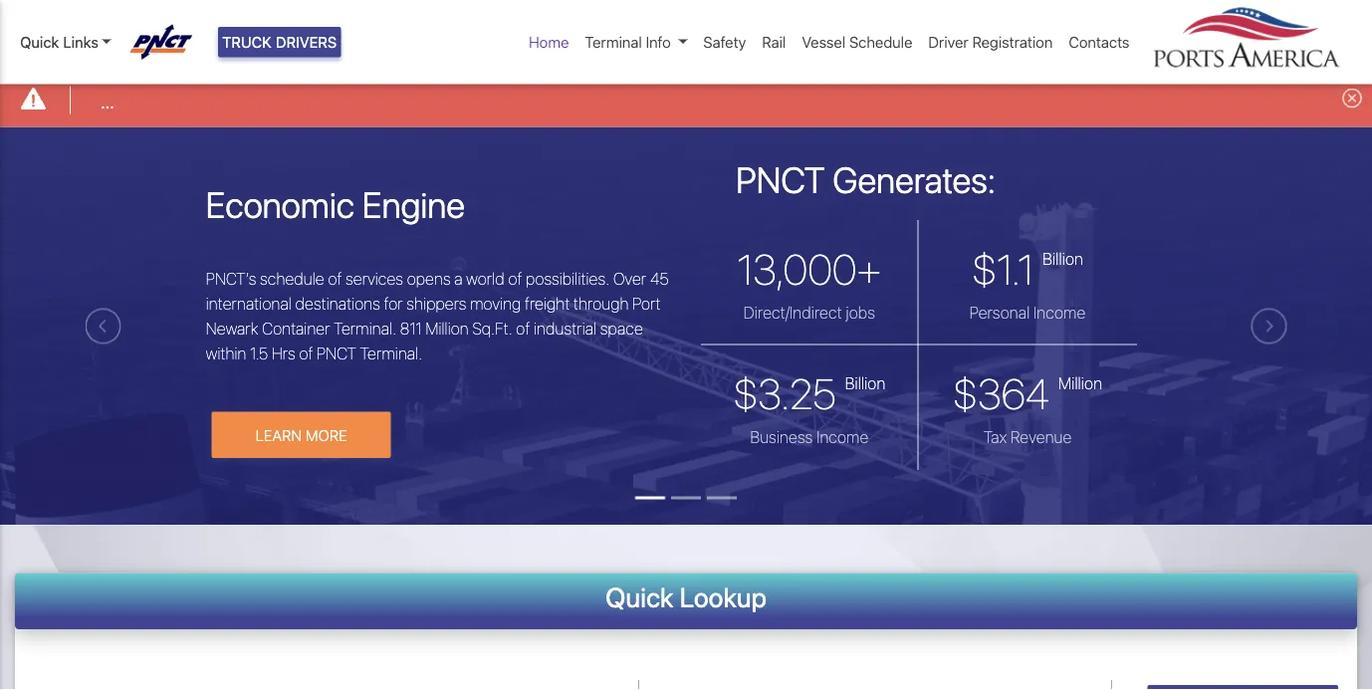 Task type: vqa. For each thing, say whether or not it's contained in the screenshot.
Lookup
yes



Task type: locate. For each thing, give the bounding box(es) containing it.
possibilities.
[[526, 269, 610, 288]]

learn more
[[256, 426, 347, 444]]

personal
[[970, 303, 1030, 322]]

of
[[328, 269, 342, 288], [508, 269, 522, 288], [516, 319, 530, 338], [299, 344, 313, 363]]

shippers
[[407, 294, 467, 313]]

1 vertical spatial pnct
[[317, 344, 356, 363]]

quick for quick lookup
[[606, 581, 674, 613]]

billion for $3.25
[[845, 374, 886, 392]]

0 vertical spatial income
[[1034, 303, 1086, 322]]

generates:
[[833, 158, 996, 200]]

0 horizontal spatial billion
[[845, 374, 886, 392]]

billion inside $3.25 billion
[[845, 374, 886, 392]]

tax revenue
[[983, 427, 1072, 446]]

terminal.
[[334, 319, 397, 338], [360, 344, 423, 363]]

billion down jobs
[[845, 374, 886, 392]]

contacts link
[[1061, 23, 1138, 61]]

1 horizontal spatial quick
[[606, 581, 674, 613]]

$3.25 billion
[[733, 369, 886, 418]]

international
[[206, 294, 292, 313]]

0 vertical spatial quick
[[20, 33, 59, 51]]

registration
[[973, 33, 1053, 51]]

quick links
[[20, 33, 98, 51]]

jobs
[[846, 303, 875, 322]]

space
[[600, 319, 643, 338]]

freight
[[525, 294, 570, 313]]

quick
[[20, 33, 59, 51], [606, 581, 674, 613]]

close image
[[1342, 88, 1362, 108]]

billion inside $1.1 billion
[[1043, 249, 1083, 268]]

45
[[650, 269, 669, 288]]

economic engine
[[206, 183, 465, 226]]

income down $1.1 billion
[[1034, 303, 1086, 322]]

1 vertical spatial terminal.
[[360, 344, 423, 363]]

1 horizontal spatial million
[[1059, 374, 1102, 392]]

business
[[750, 427, 813, 446]]

over
[[613, 269, 646, 288]]

1 horizontal spatial billion
[[1043, 249, 1083, 268]]

billion right $1.1
[[1043, 249, 1083, 268]]

1 vertical spatial quick
[[606, 581, 674, 613]]

pnct up 13,000+
[[736, 158, 825, 200]]

safety
[[703, 33, 746, 51]]

vessel
[[802, 33, 846, 51]]

None text field
[[88, 679, 451, 690], [639, 679, 1112, 690], [88, 679, 451, 690], [639, 679, 1112, 690]]

1 vertical spatial million
[[1059, 374, 1102, 392]]

... alert
[[0, 73, 1372, 127]]

direct/indirect
[[744, 303, 842, 322]]

1 vertical spatial income
[[817, 427, 869, 446]]

$364 million
[[953, 369, 1102, 418]]

info
[[646, 33, 671, 51]]

moving
[[470, 294, 521, 313]]

0 horizontal spatial quick
[[20, 33, 59, 51]]

0 horizontal spatial pnct
[[317, 344, 356, 363]]

links
[[63, 33, 98, 51]]

13,000+ direct/indirect jobs
[[737, 244, 882, 322]]

income down $3.25 billion
[[817, 427, 869, 446]]

quick lookup
[[606, 581, 767, 613]]

pnct
[[736, 158, 825, 200], [317, 344, 356, 363]]

contacts
[[1069, 33, 1130, 51]]

income
[[1034, 303, 1086, 322], [817, 427, 869, 446]]

pnct generates:
[[736, 158, 996, 200]]

0 horizontal spatial income
[[817, 427, 869, 446]]

0 vertical spatial million
[[426, 319, 469, 338]]

terminal. down 811 on the left
[[360, 344, 423, 363]]

1 horizontal spatial income
[[1034, 303, 1086, 322]]

pnct down container
[[317, 344, 356, 363]]

within
[[206, 344, 246, 363]]

services
[[346, 269, 403, 288]]

0 vertical spatial billion
[[1043, 249, 1083, 268]]

million
[[426, 319, 469, 338], [1059, 374, 1102, 392]]

quick left lookup
[[606, 581, 674, 613]]

learn more button
[[212, 412, 391, 458]]

1 vertical spatial billion
[[845, 374, 886, 392]]

0 vertical spatial pnct
[[736, 158, 825, 200]]

1.5
[[250, 344, 268, 363]]

13,000+
[[737, 244, 882, 293]]

opens
[[407, 269, 451, 288]]

billion
[[1043, 249, 1083, 268], [845, 374, 886, 392]]

pnct inside pnct's schedule of services opens a world of possibilities.                                 over 45 international destinations for shippers moving freight through port newark container terminal.                                 811 million sq.ft. of industrial space within 1.5 hrs of pnct terminal.
[[317, 344, 356, 363]]

million inside pnct's schedule of services opens a world of possibilities.                                 over 45 international destinations for shippers moving freight through port newark container terminal.                                 811 million sq.ft. of industrial space within 1.5 hrs of pnct terminal.
[[426, 319, 469, 338]]

million up revenue at the bottom
[[1059, 374, 1102, 392]]

terminal
[[585, 33, 642, 51]]

quick left links
[[20, 33, 59, 51]]

$3.25
[[733, 369, 836, 418]]

0 horizontal spatial million
[[426, 319, 469, 338]]

1 horizontal spatial pnct
[[736, 158, 825, 200]]

terminal. down destinations
[[334, 319, 397, 338]]

through
[[574, 294, 629, 313]]

quick links link
[[20, 31, 111, 53]]

million down shippers
[[426, 319, 469, 338]]



Task type: describe. For each thing, give the bounding box(es) containing it.
of right sq.ft.
[[516, 319, 530, 338]]

rail
[[762, 33, 786, 51]]

sq.ft.
[[472, 319, 513, 338]]

world
[[466, 269, 505, 288]]

a
[[454, 269, 463, 288]]

industrial
[[534, 319, 597, 338]]

driver registration link
[[921, 23, 1061, 61]]

home link
[[521, 23, 577, 61]]

more
[[306, 426, 347, 444]]

revenue
[[1011, 427, 1072, 446]]

of up destinations
[[328, 269, 342, 288]]

rail link
[[754, 23, 794, 61]]

income for $3.25
[[817, 427, 869, 446]]

for
[[384, 294, 403, 313]]

drivers
[[276, 33, 337, 51]]

vessel schedule link
[[794, 23, 921, 61]]

destinations
[[295, 294, 380, 313]]

... link
[[101, 90, 114, 114]]

pnct's schedule of services opens a world of possibilities.                                 over 45 international destinations for shippers moving freight through port newark container terminal.                                 811 million sq.ft. of industrial space within 1.5 hrs of pnct terminal.
[[206, 269, 669, 363]]

port
[[633, 294, 661, 313]]

personal income
[[970, 303, 1086, 322]]

hrs
[[272, 344, 295, 363]]

container
[[262, 319, 330, 338]]

driver
[[929, 33, 969, 51]]

of right hrs
[[299, 344, 313, 363]]

truck
[[222, 33, 272, 51]]

business income
[[750, 427, 869, 446]]

811
[[400, 319, 422, 338]]

truck drivers link
[[218, 27, 341, 57]]

...
[[101, 93, 114, 112]]

learn
[[256, 426, 302, 444]]

newark
[[206, 319, 259, 338]]

million inside the $364 million
[[1059, 374, 1102, 392]]

$1.1
[[972, 244, 1034, 293]]

economic
[[206, 183, 355, 226]]

billion for $1.1
[[1043, 249, 1083, 268]]

tax
[[983, 427, 1007, 446]]

pnct's
[[206, 269, 256, 288]]

schedule
[[849, 33, 913, 51]]

$364
[[953, 369, 1050, 418]]

safety link
[[696, 23, 754, 61]]

driver registration
[[929, 33, 1053, 51]]

home
[[529, 33, 569, 51]]

income for $1.1
[[1034, 303, 1086, 322]]

0 vertical spatial terminal.
[[334, 319, 397, 338]]

terminal info
[[585, 33, 671, 51]]

of right world
[[508, 269, 522, 288]]

terminal info link
[[577, 23, 696, 61]]

truck drivers
[[222, 33, 337, 51]]

schedule
[[260, 269, 324, 288]]

quick for quick links
[[20, 33, 59, 51]]

welcome to port newmark container terminal image
[[0, 127, 1372, 637]]

$1.1 billion
[[972, 244, 1083, 293]]

vessel schedule
[[802, 33, 913, 51]]

lookup
[[680, 581, 767, 613]]

engine
[[362, 183, 465, 226]]



